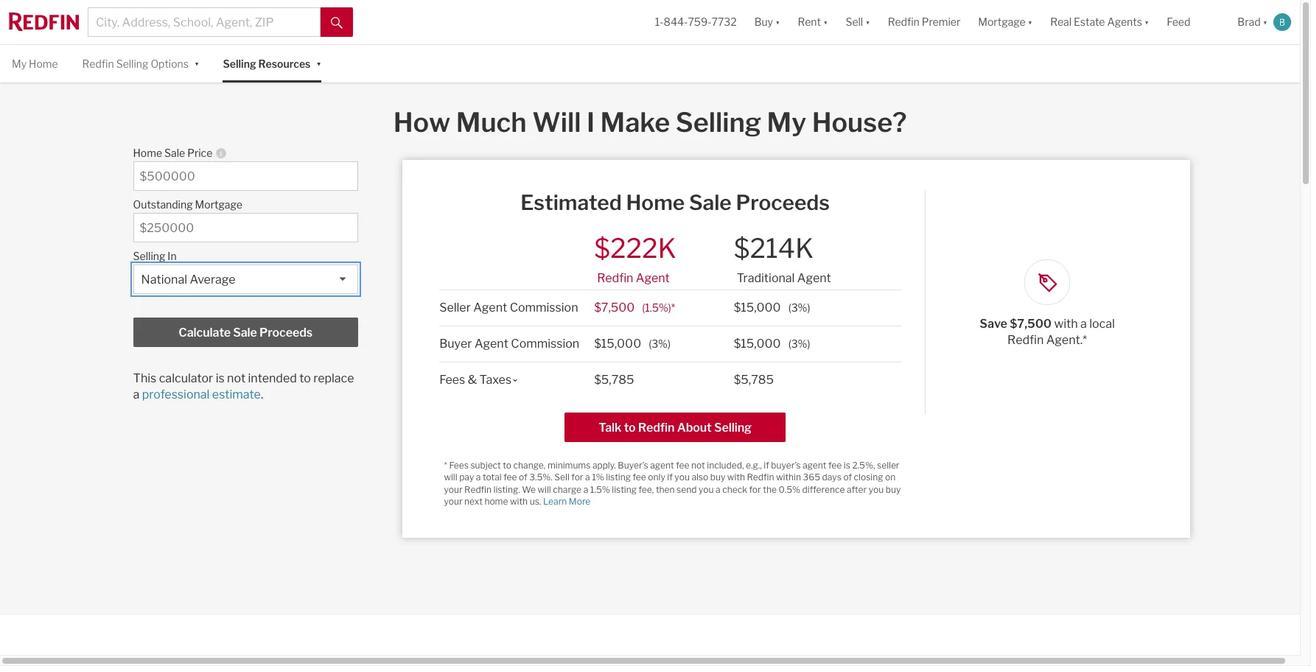 Task type: vqa. For each thing, say whether or not it's contained in the screenshot.
selling inside the Selling Resources ▾
yes



Task type: describe. For each thing, give the bounding box(es) containing it.
talk
[[599, 421, 622, 435]]

mortgage ▾
[[978, 16, 1033, 28]]

0 horizontal spatial with
[[510, 496, 528, 507]]

0 vertical spatial fees
[[439, 373, 465, 387]]

calculator
[[159, 372, 213, 386]]

professional
[[142, 388, 210, 402]]

1-844-759-7732 link
[[655, 16, 737, 28]]

selling inside button
[[714, 421, 752, 435]]

submit search image
[[331, 17, 343, 29]]

3.5%.
[[529, 472, 553, 483]]

* inside $7,500 (1.5%) *
[[671, 301, 675, 314]]

(3%) for $15,000
[[788, 337, 810, 350]]

0 vertical spatial will
[[444, 472, 457, 483]]

▾ left real
[[1028, 16, 1033, 28]]

my home link
[[12, 45, 58, 83]]

rent ▾
[[798, 16, 828, 28]]

real estate agents ▾
[[1050, 16, 1149, 28]]

▾ right agents
[[1145, 16, 1149, 28]]

pay
[[459, 472, 474, 483]]

national
[[141, 273, 187, 287]]

$15,000 (3%) for $7,500
[[734, 301, 810, 315]]

buyer's
[[771, 460, 801, 471]]

1 of from the left
[[519, 472, 527, 483]]

more
[[569, 496, 591, 507]]

intended
[[248, 372, 297, 386]]

change,
[[513, 460, 546, 471]]

a up more at the left bottom of the page
[[583, 484, 588, 495]]

brad ▾
[[1238, 16, 1268, 28]]

premier
[[922, 16, 961, 28]]

selling inside selling resources ▾
[[223, 57, 256, 70]]

1 horizontal spatial home
[[133, 147, 162, 159]]

with inside with a local redfin agent.*
[[1054, 317, 1078, 331]]

only
[[648, 472, 665, 483]]

seller agent commission
[[439, 301, 578, 315]]

this
[[133, 372, 156, 386]]

price
[[187, 147, 213, 159]]

estimated
[[521, 190, 622, 215]]

make
[[600, 106, 670, 139]]

this calculator is not intended to replace a
[[133, 372, 354, 402]]

resources
[[258, 57, 311, 70]]

a right 'pay' at the bottom
[[476, 472, 481, 483]]

0.5%
[[779, 484, 800, 495]]

redfin left premier
[[888, 16, 920, 28]]

fees & taxes
[[439, 373, 512, 387]]

commission for seller agent commission
[[510, 301, 578, 315]]

▾ right brad
[[1263, 16, 1268, 28]]

0 vertical spatial listing
[[606, 472, 631, 483]]

▾ right the buy
[[775, 16, 780, 28]]

2.5%,
[[852, 460, 875, 471]]

is inside this calculator is not intended to replace a
[[216, 372, 225, 386]]

buy ▾ button
[[746, 0, 789, 44]]

▾ right rent ▾
[[865, 16, 870, 28]]

sale for price
[[164, 147, 185, 159]]

sell ▾ button
[[846, 0, 870, 44]]

Home Sale Price text field
[[140, 170, 351, 184]]

0 horizontal spatial you
[[675, 472, 690, 483]]

save
[[980, 317, 1007, 331]]

2 horizontal spatial you
[[869, 484, 884, 495]]

calculate sale proceeds
[[179, 326, 313, 340]]

1.5%
[[590, 484, 610, 495]]

us.
[[530, 496, 541, 507]]

is inside * fees subject to change, minimums apply. buyer's agent fee not included, e.g., if buyer's agent fee is 2.5%, seller will pay a total fee of 3.5%. sell for a 1% listing fee only if you also buy with redfin within 365 days of closing on your redfin listing. we will charge a 1.5% listing fee, then send you a check for the 0.5% difference after you buy your next home with us.
[[844, 460, 850, 471]]

taxes
[[480, 373, 512, 387]]

0 horizontal spatial mortgage
[[195, 198, 242, 211]]

$214k
[[734, 232, 814, 265]]

local
[[1089, 317, 1115, 331]]

$15,000 for $15,000
[[734, 337, 781, 351]]

redfin selling options link
[[82, 45, 189, 83]]

options
[[151, 57, 189, 70]]

fee up listing. in the bottom left of the page
[[504, 472, 517, 483]]

real estate agents ▾ button
[[1042, 0, 1158, 44]]

subject
[[471, 460, 501, 471]]

after
[[847, 484, 867, 495]]

mortgage ▾ button
[[969, 0, 1042, 44]]

the
[[763, 484, 777, 495]]

redfin down "e.g.,"
[[747, 472, 774, 483]]

sell inside * fees subject to change, minimums apply. buyer's agent fee not included, e.g., if buyer's agent fee is 2.5%, seller will pay a total fee of 3.5%. sell for a 1% listing fee only if you also buy with redfin within 365 days of closing on your redfin listing. we will charge a 1.5% listing fee, then send you a check for the 0.5% difference after you buy your next home with us.
[[555, 472, 570, 483]]

days
[[822, 472, 842, 483]]

0 vertical spatial buy
[[710, 472, 725, 483]]

my home
[[12, 57, 58, 70]]

1 horizontal spatial for
[[749, 484, 761, 495]]

professional estimate link
[[142, 388, 261, 402]]

1 vertical spatial listing
[[612, 484, 637, 495]]

check
[[722, 484, 747, 495]]

rent ▾ button
[[789, 0, 837, 44]]

sell ▾
[[846, 16, 870, 28]]

home for my home
[[29, 57, 58, 70]]

to inside * fees subject to change, minimums apply. buyer's agent fee not included, e.g., if buyer's agent fee is 2.5%, seller will pay a total fee of 3.5%. sell for a 1% listing fee only if you also buy with redfin within 365 days of closing on your redfin listing. we will charge a 1.5% listing fee, then send you a check for the 0.5% difference after you buy your next home with us.
[[503, 460, 512, 471]]

0 horizontal spatial for
[[571, 472, 583, 483]]

$222k redfin agent
[[594, 232, 677, 285]]

estate
[[1074, 16, 1105, 28]]

seller
[[877, 460, 900, 471]]

redfin premier button
[[879, 0, 969, 44]]

buy ▾
[[755, 16, 780, 28]]

not inside this calculator is not intended to replace a
[[227, 372, 246, 386]]

2 agent from the left
[[803, 460, 827, 471]]

0 vertical spatial proceeds
[[736, 190, 830, 215]]

agent inside $214k traditional agent
[[797, 271, 831, 285]]

to inside this calculator is not intended to replace a
[[299, 372, 311, 386]]

traditional
[[737, 271, 795, 285]]

1 horizontal spatial you
[[699, 484, 714, 495]]

2 of from the left
[[844, 472, 852, 483]]

home sale price
[[133, 147, 213, 159]]

844-
[[664, 16, 688, 28]]

selling inside redfin selling options ▾
[[116, 57, 148, 70]]

7732
[[712, 16, 737, 28]]

759-
[[688, 16, 712, 28]]

user photo image
[[1274, 13, 1291, 31]]

next
[[464, 496, 483, 507]]

mortgage inside dropdown button
[[978, 16, 1026, 28]]

also
[[692, 472, 708, 483]]

2 $5,785 from the left
[[734, 373, 774, 387]]

rent
[[798, 16, 821, 28]]

e.g.,
[[746, 460, 762, 471]]

fee up days
[[828, 460, 842, 471]]

City, Address, School, Agent, ZIP search field
[[88, 7, 321, 37]]

2 horizontal spatial sale
[[689, 190, 732, 215]]

talk to redfin about selling
[[599, 421, 752, 435]]

buy
[[755, 16, 773, 28]]

seller
[[439, 301, 471, 315]]

$15,000 for $7,500
[[734, 301, 781, 315]]



Task type: locate. For each thing, give the bounding box(es) containing it.
mortgage
[[978, 16, 1026, 28], [195, 198, 242, 211]]

0 vertical spatial for
[[571, 472, 583, 483]]

0 horizontal spatial $7,500
[[594, 301, 635, 315]]

of up we
[[519, 472, 527, 483]]

agent
[[650, 460, 674, 471], [803, 460, 827, 471]]

0 vertical spatial your
[[444, 484, 463, 495]]

1 horizontal spatial buy
[[886, 484, 901, 495]]

2 horizontal spatial to
[[624, 421, 636, 435]]

proceeds up intended at the bottom
[[259, 326, 313, 340]]

selling
[[116, 57, 148, 70], [223, 57, 256, 70], [676, 106, 761, 139], [133, 250, 165, 263], [714, 421, 752, 435]]

is
[[216, 372, 225, 386], [844, 460, 850, 471]]

fees left the & at the left bottom of the page
[[439, 373, 465, 387]]

redfin up $7,500 (1.5%) * at the top of page
[[597, 271, 633, 285]]

1 vertical spatial your
[[444, 496, 463, 507]]

for
[[571, 472, 583, 483], [749, 484, 761, 495]]

▾ right rent
[[823, 16, 828, 28]]

Outstanding Mortgage text field
[[140, 221, 351, 235]]

0 vertical spatial to
[[299, 372, 311, 386]]

agent
[[636, 271, 670, 285], [797, 271, 831, 285], [473, 301, 507, 315], [475, 337, 508, 351]]

1 vertical spatial fees
[[449, 460, 469, 471]]

* fees subject to change, minimums apply. buyer's agent fee not included, e.g., if buyer's agent fee is 2.5%, seller will pay a total fee of 3.5%. sell for a 1% listing fee only if you also buy with redfin within 365 days of closing on your redfin listing. we will charge a 1.5% listing fee, then send you a check for the 0.5% difference after you buy your next home with us.
[[444, 460, 901, 507]]

to right talk
[[624, 421, 636, 435]]

$5,785
[[594, 373, 634, 387], [734, 373, 774, 387]]

1 vertical spatial for
[[749, 484, 761, 495]]

1 vertical spatial mortgage
[[195, 198, 242, 211]]

sale inside button
[[233, 326, 257, 340]]

is up 'estimate'
[[216, 372, 225, 386]]

1%
[[592, 472, 604, 483]]

how much will i make selling my house?
[[393, 106, 907, 139]]

a inside with a local redfin agent.*
[[1081, 317, 1087, 331]]

you up send
[[675, 472, 690, 483]]

outstanding mortgage
[[133, 198, 242, 211]]

▾ inside selling resources ▾
[[317, 56, 321, 69]]

1 horizontal spatial sale
[[233, 326, 257, 340]]

0 vertical spatial is
[[216, 372, 225, 386]]

rent ▾ button
[[798, 0, 828, 44]]

* inside * fees subject to change, minimums apply. buyer's agent fee not included, e.g., if buyer's agent fee is 2.5%, seller will pay a total fee of 3.5%. sell for a 1% listing fee only if you also buy with redfin within 365 days of closing on your redfin listing. we will charge a 1.5% listing fee, then send you a check for the 0.5% difference after you buy your next home with us.
[[444, 460, 447, 471]]

not up 'estimate'
[[227, 372, 246, 386]]

to
[[299, 372, 311, 386], [624, 421, 636, 435], [503, 460, 512, 471]]

is left 2.5%,
[[844, 460, 850, 471]]

with a local redfin agent.*
[[1008, 317, 1115, 347]]

then
[[656, 484, 675, 495]]

if up then
[[667, 472, 673, 483]]

redfin inside redfin selling options ▾
[[82, 57, 114, 70]]

home
[[485, 496, 508, 507]]

home
[[29, 57, 58, 70], [133, 147, 162, 159], [626, 190, 685, 215]]

0 vertical spatial mortgage
[[978, 16, 1026, 28]]

about
[[677, 421, 712, 435]]

1 vertical spatial my
[[767, 106, 806, 139]]

0 horizontal spatial $5,785
[[594, 373, 634, 387]]

2 horizontal spatial with
[[1054, 317, 1078, 331]]

we
[[522, 484, 536, 495]]

$222k
[[594, 232, 677, 265]]

your left next
[[444, 496, 463, 507]]

you down also
[[699, 484, 714, 495]]

selling resources link
[[223, 45, 311, 83]]

sell right rent ▾
[[846, 16, 863, 28]]

1 vertical spatial sale
[[689, 190, 732, 215]]

1 horizontal spatial with
[[727, 472, 745, 483]]

1 horizontal spatial not
[[691, 460, 705, 471]]

learn more
[[543, 496, 591, 507]]

sell ▾ button
[[837, 0, 879, 44]]

outstanding
[[133, 198, 193, 211]]

1 horizontal spatial sell
[[846, 16, 863, 28]]

(3%)
[[788, 301, 810, 314], [649, 337, 671, 350], [788, 337, 810, 350]]

a left "local"
[[1081, 317, 1087, 331]]

will down 3.5%.
[[538, 484, 551, 495]]

listing left the fee,
[[612, 484, 637, 495]]

difference
[[802, 484, 845, 495]]

1 vertical spatial not
[[691, 460, 705, 471]]

(1.5%)
[[642, 301, 671, 314]]

buy down included,
[[710, 472, 725, 483]]

0 horizontal spatial my
[[12, 57, 27, 70]]

0 horizontal spatial to
[[299, 372, 311, 386]]

on
[[885, 472, 896, 483]]

1 vertical spatial commission
[[511, 337, 579, 351]]

$214k traditional agent
[[734, 232, 831, 285]]

average
[[190, 273, 236, 287]]

fee up send
[[676, 460, 689, 471]]

1 horizontal spatial is
[[844, 460, 850, 471]]

0 horizontal spatial buy
[[710, 472, 725, 483]]

0 vertical spatial if
[[764, 460, 769, 471]]

* left "subject"
[[444, 460, 447, 471]]

buy down on
[[886, 484, 901, 495]]

1 vertical spatial $7,500
[[1010, 317, 1052, 331]]

closing
[[854, 472, 883, 483]]

mortgage up outstanding mortgage text box
[[195, 198, 242, 211]]

$15,000 (3%)
[[734, 301, 810, 315], [594, 337, 671, 351], [734, 337, 810, 351]]

will
[[444, 472, 457, 483], [538, 484, 551, 495]]

agent up 365
[[803, 460, 827, 471]]

buyer's
[[618, 460, 648, 471]]

0 horizontal spatial will
[[444, 472, 457, 483]]

listing
[[606, 472, 631, 483], [612, 484, 637, 495]]

estimate
[[212, 388, 261, 402]]

1 vertical spatial to
[[624, 421, 636, 435]]

1 horizontal spatial $5,785
[[734, 373, 774, 387]]

1 agent from the left
[[650, 460, 674, 471]]

▾ inside redfin selling options ▾
[[195, 56, 199, 69]]

calculate
[[179, 326, 231, 340]]

with down we
[[510, 496, 528, 507]]

2 horizontal spatial home
[[626, 190, 685, 215]]

with up check on the bottom right of page
[[727, 472, 745, 483]]

2 vertical spatial to
[[503, 460, 512, 471]]

1 vertical spatial is
[[844, 460, 850, 471]]

i
[[587, 106, 595, 139]]

for left the
[[749, 484, 761, 495]]

selling in element
[[133, 243, 351, 265]]

fees up 'pay' at the bottom
[[449, 460, 469, 471]]

a inside this calculator is not intended to replace a
[[133, 388, 140, 402]]

1 vertical spatial sell
[[555, 472, 570, 483]]

sale
[[164, 147, 185, 159], [689, 190, 732, 215], [233, 326, 257, 340]]

1 horizontal spatial if
[[764, 460, 769, 471]]

feed
[[1167, 16, 1191, 28]]

commission up buyer agent commission
[[510, 301, 578, 315]]

0 horizontal spatial not
[[227, 372, 246, 386]]

0 vertical spatial commission
[[510, 301, 578, 315]]

0 vertical spatial $7,500
[[594, 301, 635, 315]]

1 horizontal spatial agent
[[803, 460, 827, 471]]

real estate agents ▾ link
[[1050, 0, 1149, 44]]

not inside * fees subject to change, minimums apply. buyer's agent fee not included, e.g., if buyer's agent fee is 2.5%, seller will pay a total fee of 3.5%. sell for a 1% listing fee only if you also buy with redfin within 365 days of closing on your redfin listing. we will charge a 1.5% listing fee, then send you a check for the 0.5% difference after you buy your next home with us.
[[691, 460, 705, 471]]

*
[[671, 301, 675, 314], [444, 460, 447, 471]]

mortgage ▾ button
[[978, 0, 1033, 44]]

1 vertical spatial will
[[538, 484, 551, 495]]

0 horizontal spatial *
[[444, 460, 447, 471]]

house?
[[812, 106, 907, 139]]

fees inside * fees subject to change, minimums apply. buyer's agent fee not included, e.g., if buyer's agent fee is 2.5%, seller will pay a total fee of 3.5%. sell for a 1% listing fee only if you also buy with redfin within 365 days of closing on your redfin listing. we will charge a 1.5% listing fee, then send you a check for the 0.5% difference after you buy your next home with us.
[[449, 460, 469, 471]]

minimums
[[548, 460, 591, 471]]

redfin inside with a local redfin agent.*
[[1008, 333, 1044, 347]]

will left 'pay' at the bottom
[[444, 472, 457, 483]]

of up after
[[844, 472, 852, 483]]

fee,
[[639, 484, 654, 495]]

calculate sale proceeds button
[[133, 318, 358, 347]]

2 your from the top
[[444, 496, 463, 507]]

with up agent.*
[[1054, 317, 1078, 331]]

1 vertical spatial if
[[667, 472, 673, 483]]

$7,500 left (1.5%)
[[594, 301, 635, 315]]

proceeds inside button
[[259, 326, 313, 340]]

selling in
[[133, 250, 177, 263]]

0 horizontal spatial proceeds
[[259, 326, 313, 340]]

a left 1%
[[585, 472, 590, 483]]

.
[[261, 388, 263, 402]]

2 vertical spatial sale
[[233, 326, 257, 340]]

0 horizontal spatial is
[[216, 372, 225, 386]]

0 horizontal spatial of
[[519, 472, 527, 483]]

redfin left about
[[638, 421, 675, 435]]

you down closing
[[869, 484, 884, 495]]

agent right the seller
[[473, 301, 507, 315]]

0 vertical spatial *
[[671, 301, 675, 314]]

proceeds up $214k
[[736, 190, 830, 215]]

1-844-759-7732
[[655, 16, 737, 28]]

estimated home sale proceeds
[[521, 190, 830, 215]]

▾ right options
[[195, 56, 199, 69]]

1 vertical spatial with
[[727, 472, 745, 483]]

agent right traditional
[[797, 271, 831, 285]]

if right "e.g.,"
[[764, 460, 769, 471]]

0 horizontal spatial sell
[[555, 472, 570, 483]]

redfin inside $222k redfin agent
[[597, 271, 633, 285]]

0 horizontal spatial home
[[29, 57, 58, 70]]

1 horizontal spatial to
[[503, 460, 512, 471]]

to right "subject"
[[503, 460, 512, 471]]

0 horizontal spatial if
[[667, 472, 673, 483]]

feed button
[[1158, 0, 1229, 44]]

professional estimate .
[[142, 388, 263, 402]]

1 vertical spatial proceeds
[[259, 326, 313, 340]]

agent up "only"
[[650, 460, 674, 471]]

a
[[1081, 317, 1087, 331], [133, 388, 140, 402], [476, 472, 481, 483], [585, 472, 590, 483], [583, 484, 588, 495], [716, 484, 721, 495]]

1 horizontal spatial $7,500
[[1010, 317, 1052, 331]]

listing down apply. on the bottom left of page
[[606, 472, 631, 483]]

1 horizontal spatial my
[[767, 106, 806, 139]]

$15,000
[[734, 301, 781, 315], [594, 337, 641, 351], [734, 337, 781, 351]]

your down 'pay' at the bottom
[[444, 484, 463, 495]]

1 horizontal spatial *
[[671, 301, 675, 314]]

in
[[168, 250, 177, 263]]

▾ right resources
[[317, 56, 321, 69]]

0 vertical spatial my
[[12, 57, 27, 70]]

redfin down save $7,500
[[1008, 333, 1044, 347]]

1 horizontal spatial will
[[538, 484, 551, 495]]

buy
[[710, 472, 725, 483], [886, 484, 901, 495]]

0 vertical spatial home
[[29, 57, 58, 70]]

to inside button
[[624, 421, 636, 435]]

redfin right my home
[[82, 57, 114, 70]]

0 horizontal spatial agent
[[650, 460, 674, 471]]

agent.*
[[1046, 333, 1087, 347]]

2 vertical spatial home
[[626, 190, 685, 215]]

to left the replace on the bottom
[[299, 372, 311, 386]]

learn more link
[[543, 496, 591, 507]]

0 vertical spatial with
[[1054, 317, 1078, 331]]

0 vertical spatial not
[[227, 372, 246, 386]]

1 horizontal spatial proceeds
[[736, 190, 830, 215]]

sell inside dropdown button
[[846, 16, 863, 28]]

0 vertical spatial sale
[[164, 147, 185, 159]]

agent inside $222k redfin agent
[[636, 271, 670, 285]]

included,
[[707, 460, 744, 471]]

redfin up next
[[464, 484, 492, 495]]

agent right the buyer
[[475, 337, 508, 351]]

total
[[483, 472, 502, 483]]

commission for buyer agent commission
[[511, 337, 579, 351]]

agent up (1.5%)
[[636, 271, 670, 285]]

fee down 'buyer's'
[[633, 472, 646, 483]]

2 vertical spatial with
[[510, 496, 528, 507]]

replace
[[313, 372, 354, 386]]

real
[[1050, 16, 1072, 28]]

1 horizontal spatial mortgage
[[978, 16, 1026, 28]]

send
[[677, 484, 697, 495]]

* down $222k redfin agent
[[671, 301, 675, 314]]

1 vertical spatial buy
[[886, 484, 901, 495]]

1 horizontal spatial of
[[844, 472, 852, 483]]

how
[[393, 106, 451, 139]]

0 vertical spatial sell
[[846, 16, 863, 28]]

home for estimated home sale proceeds
[[626, 190, 685, 215]]

apply.
[[593, 460, 616, 471]]

within
[[776, 472, 801, 483]]

sale for proceeds
[[233, 326, 257, 340]]

a down this
[[133, 388, 140, 402]]

my
[[12, 57, 27, 70], [767, 106, 806, 139]]

redfin premier
[[888, 16, 961, 28]]

(3%) for $7,500
[[788, 301, 810, 314]]

not up also
[[691, 460, 705, 471]]

$15,000 (3%) for $15,000
[[734, 337, 810, 351]]

brad
[[1238, 16, 1261, 28]]

1 vertical spatial *
[[444, 460, 447, 471]]

$7,500 right the save
[[1010, 317, 1052, 331]]

mortgage left real
[[978, 16, 1026, 28]]

commission down the seller agent commission
[[511, 337, 579, 351]]

talk to redfin about selling button
[[565, 413, 786, 442]]

a left check on the bottom right of page
[[716, 484, 721, 495]]

buy ▾ button
[[755, 0, 780, 44]]

1 $5,785 from the left
[[594, 373, 634, 387]]

outstanding mortgage element
[[133, 191, 351, 213]]

$7,500 (1.5%) *
[[594, 301, 675, 315]]

0 horizontal spatial sale
[[164, 147, 185, 159]]

&
[[468, 373, 477, 387]]

for down minimums
[[571, 472, 583, 483]]

1 vertical spatial home
[[133, 147, 162, 159]]

sell up charge
[[555, 472, 570, 483]]

1 your from the top
[[444, 484, 463, 495]]



